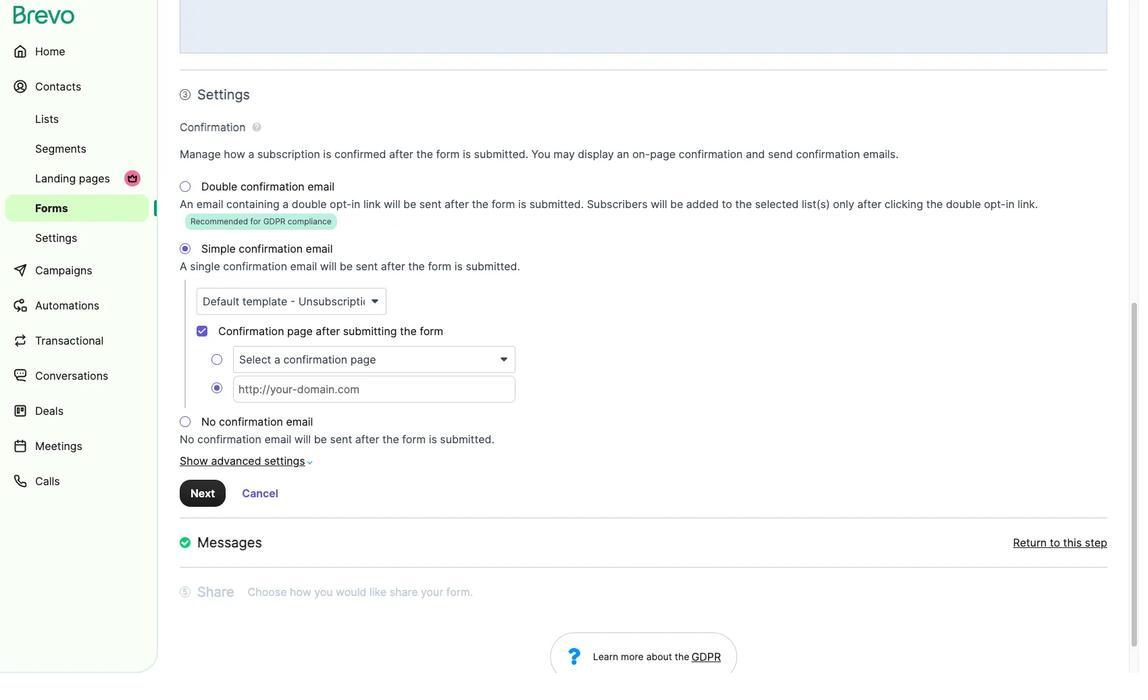 Task type: describe. For each thing, give the bounding box(es) containing it.
simple confirmation email
[[201, 242, 333, 256]]

display
[[578, 147, 614, 161]]

gdpr inside an email containing a double opt-in link will be sent after the form is submitted. subscribers will be added to the selected list(s) only after clicking the double opt-in link. recommended for gdpr compliance
[[263, 216, 286, 227]]

1 double from the left
[[292, 198, 327, 211]]

2 in from the left
[[1006, 198, 1015, 211]]

the inside learn more about the gdpr
[[675, 651, 690, 663]]

0 horizontal spatial a
[[248, 147, 254, 161]]

like
[[370, 586, 387, 599]]

return
[[1014, 536, 1047, 550]]

compliance
[[288, 216, 332, 227]]

settings inside "link"
[[35, 231, 77, 245]]

2 vertical spatial sent
[[330, 433, 352, 446]]

0 vertical spatial settings
[[197, 87, 250, 103]]

no for no confirmation email
[[201, 415, 216, 429]]

will down compliance
[[320, 260, 337, 273]]

meetings
[[35, 439, 82, 453]]

confirmation down for
[[239, 242, 303, 256]]

link.
[[1018, 198, 1039, 211]]

meetings link
[[5, 430, 149, 462]]

will right subscribers
[[651, 198, 668, 211]]

you
[[532, 147, 551, 161]]

no for no confirmation email will be sent after the form is submitted.
[[180, 433, 194, 446]]

email inside an email containing a double opt-in link will be sent after the form is submitted. subscribers will be added to the selected list(s) only after clicking the double opt-in link. recommended for gdpr compliance
[[196, 198, 223, 211]]

1 horizontal spatial sent
[[356, 260, 378, 273]]

double confirmation email
[[201, 180, 335, 193]]

subscribers
[[587, 198, 648, 211]]

calls
[[35, 475, 60, 488]]

confirmation left 'and'
[[679, 147, 743, 161]]

cancel
[[242, 487, 279, 500]]

confirmation page after submitting the form
[[218, 325, 444, 338]]

contacts
[[35, 80, 81, 93]]

confirmation up advanced
[[197, 433, 262, 446]]

segments link
[[5, 135, 149, 162]]

settings
[[264, 454, 305, 468]]

will right link at the top left
[[384, 198, 401, 211]]

confirmation for confirmation
[[180, 120, 246, 134]]

and
[[746, 147, 765, 161]]

confirmation up containing
[[241, 180, 305, 193]]

manage how a subscription is confirmed after the form is submitted. you may display an on-page confirmation and send confirmation emails.
[[180, 147, 899, 161]]

sent inside an email containing a double opt-in link will be sent after the form is submitted. subscribers will be added to the selected list(s) only after clicking the double opt-in link. recommended for gdpr compliance
[[420, 198, 442, 211]]

2 double from the left
[[947, 198, 982, 211]]

home
[[35, 45, 65, 58]]

http://your-domain.com text field
[[233, 376, 516, 403]]

landing pages
[[35, 172, 110, 185]]

added
[[687, 198, 719, 211]]

email down simple confirmation email
[[290, 260, 317, 273]]

deals
[[35, 404, 64, 418]]

choose how you would like share your form.
[[248, 586, 473, 599]]

choose
[[248, 586, 287, 599]]

form.
[[447, 586, 473, 599]]

show
[[180, 454, 208, 468]]

return image
[[180, 538, 191, 548]]

pages
[[79, 172, 110, 185]]

landing pages link
[[5, 165, 149, 192]]

submitting
[[343, 325, 397, 338]]

clicking
[[885, 198, 924, 211]]

submitted. inside an email containing a double opt-in link will be sent after the form is submitted. subscribers will be added to the selected list(s) only after clicking the double opt-in link. recommended for gdpr compliance
[[530, 198, 584, 211]]

confirmed
[[335, 147, 386, 161]]

segments
[[35, 142, 86, 155]]

lists
[[35, 112, 59, 126]]

no confirmation email will be sent after the form is submitted.
[[180, 433, 495, 446]]

a
[[180, 260, 187, 273]]

forms link
[[5, 195, 149, 222]]

campaigns
[[35, 264, 92, 277]]

transactional link
[[5, 324, 149, 357]]

share
[[390, 586, 418, 599]]

you
[[314, 586, 333, 599]]

share
[[197, 584, 234, 600]]

deals link
[[5, 395, 149, 427]]

left___rvooi image
[[127, 173, 138, 184]]

home link
[[5, 35, 149, 68]]

show advanced settings
[[180, 454, 305, 468]]

learn
[[593, 651, 619, 663]]

messages
[[197, 535, 262, 551]]

1 vertical spatial page
[[287, 325, 313, 338]]

email for no confirmation email will be sent after the form is submitted.
[[265, 433, 292, 446]]

confirmation up show advanced settings
[[219, 415, 283, 429]]

will up 'settings'
[[295, 433, 311, 446]]

return to this step button
[[1014, 535, 1108, 551]]

3
[[183, 89, 188, 99]]

email for no confirmation email
[[286, 415, 313, 429]]

for
[[251, 216, 261, 227]]

single
[[190, 260, 220, 273]]

lists link
[[5, 105, 149, 132]]



Task type: locate. For each thing, give the bounding box(es) containing it.
confirmation right send
[[796, 147, 861, 161]]

gdpr link
[[690, 649, 721, 665]]

1 vertical spatial no
[[180, 433, 194, 446]]

form
[[436, 147, 460, 161], [492, 198, 515, 211], [428, 260, 452, 273], [420, 325, 444, 338], [402, 433, 426, 446]]

double
[[201, 180, 238, 193]]

settings link
[[5, 224, 149, 251]]

double up compliance
[[292, 198, 327, 211]]

1 horizontal spatial settings
[[197, 87, 250, 103]]

0 horizontal spatial no
[[180, 433, 194, 446]]

email down compliance
[[306, 242, 333, 256]]

0 vertical spatial a
[[248, 147, 254, 161]]

about
[[647, 651, 673, 663]]

no
[[201, 415, 216, 429], [180, 433, 194, 446]]

sent down http://your-domain.com text field
[[330, 433, 352, 446]]

1 horizontal spatial in
[[1006, 198, 1015, 211]]

1 vertical spatial confirmation
[[218, 325, 284, 338]]

this
[[1064, 536, 1083, 550]]

1 horizontal spatial a
[[283, 198, 289, 211]]

0 vertical spatial page
[[650, 147, 676, 161]]

may
[[554, 147, 575, 161]]

2 horizontal spatial sent
[[420, 198, 442, 211]]

email up 'settings'
[[265, 433, 292, 446]]

simple
[[201, 242, 236, 256]]

0 horizontal spatial to
[[722, 198, 733, 211]]

conversations link
[[5, 360, 149, 392]]

0 horizontal spatial gdpr
[[263, 216, 286, 227]]

conversations
[[35, 369, 108, 383]]

0 horizontal spatial how
[[224, 147, 245, 161]]

return to this step
[[1014, 536, 1108, 550]]

form inside an email containing a double opt-in link will be sent after the form is submitted. subscribers will be added to the selected list(s) only after clicking the double opt-in link. recommended for gdpr compliance
[[492, 198, 515, 211]]

1 vertical spatial to
[[1050, 536, 1061, 550]]

1 vertical spatial settings
[[35, 231, 77, 245]]

landing
[[35, 172, 76, 185]]

an
[[617, 147, 630, 161]]

in left link.
[[1006, 198, 1015, 211]]

0 horizontal spatial in
[[352, 198, 361, 211]]

0 horizontal spatial opt-
[[330, 198, 352, 211]]

0 vertical spatial confirmation
[[180, 120, 246, 134]]

double
[[292, 198, 327, 211], [947, 198, 982, 211]]

a inside an email containing a double opt-in link will be sent after the form is submitted. subscribers will be added to the selected list(s) only after clicking the double opt-in link. recommended for gdpr compliance
[[283, 198, 289, 211]]

how for confirmation
[[224, 147, 245, 161]]

no confirmation email
[[201, 415, 313, 429]]

subscription
[[258, 147, 320, 161]]

step
[[1086, 536, 1108, 550]]

1 horizontal spatial page
[[650, 147, 676, 161]]

1 horizontal spatial double
[[947, 198, 982, 211]]

more
[[621, 651, 644, 663]]

5
[[183, 587, 188, 597]]

how left the you
[[290, 586, 311, 599]]

1 vertical spatial how
[[290, 586, 311, 599]]

0 vertical spatial no
[[201, 415, 216, 429]]

settings down the forms
[[35, 231, 77, 245]]

emails.
[[864, 147, 899, 161]]

list(s)
[[802, 198, 830, 211]]

opt- left link at the top left
[[330, 198, 352, 211]]

1 horizontal spatial gdpr
[[692, 650, 721, 664]]

a
[[248, 147, 254, 161], [283, 198, 289, 211]]

containing
[[226, 198, 280, 211]]

0 horizontal spatial double
[[292, 198, 327, 211]]

automations link
[[5, 289, 149, 322]]

email up recommended
[[196, 198, 223, 211]]

0 vertical spatial sent
[[420, 198, 442, 211]]

double right the clicking
[[947, 198, 982, 211]]

your
[[421, 586, 444, 599]]

will
[[384, 198, 401, 211], [651, 198, 668, 211], [320, 260, 337, 273], [295, 433, 311, 446]]

how for share
[[290, 586, 311, 599]]

email
[[308, 180, 335, 193], [196, 198, 223, 211], [306, 242, 333, 256], [290, 260, 317, 273], [286, 415, 313, 429], [265, 433, 292, 446]]

0 vertical spatial how
[[224, 147, 245, 161]]

transactional
[[35, 334, 104, 347]]

settings
[[197, 87, 250, 103], [35, 231, 77, 245]]

0 vertical spatial gdpr
[[263, 216, 286, 227]]

1 horizontal spatial to
[[1050, 536, 1061, 550]]

manage
[[180, 147, 221, 161]]

confirmation for confirmation page after submitting the form
[[218, 325, 284, 338]]

submitted.
[[474, 147, 529, 161], [530, 198, 584, 211], [466, 260, 520, 273], [440, 433, 495, 446]]

only
[[833, 198, 855, 211]]

1 horizontal spatial opt-
[[985, 198, 1006, 211]]

email for simple confirmation email
[[306, 242, 333, 256]]

in left link at the top left
[[352, 198, 361, 211]]

calls link
[[5, 465, 149, 498]]

would
[[336, 586, 367, 599]]

campaigns link
[[5, 254, 149, 287]]

how right manage
[[224, 147, 245, 161]]

sent down link at the top left
[[356, 260, 378, 273]]

forms
[[35, 201, 68, 215]]

0 horizontal spatial page
[[287, 325, 313, 338]]

an email containing a double opt-in link will be sent after the form is submitted. subscribers will be added to the selected list(s) only after clicking the double opt-in link. recommended for gdpr compliance
[[180, 198, 1039, 227]]

a down the double confirmation email
[[283, 198, 289, 211]]

learn more about the gdpr
[[593, 650, 721, 664]]

cancel button
[[231, 480, 289, 507]]

gdpr right for
[[263, 216, 286, 227]]

1 horizontal spatial no
[[201, 415, 216, 429]]

opt- left link.
[[985, 198, 1006, 211]]

email up compliance
[[308, 180, 335, 193]]

1 vertical spatial gdpr
[[692, 650, 721, 664]]

to inside an email containing a double opt-in link will be sent after the form is submitted. subscribers will be added to the selected list(s) only after clicking the double opt-in link. recommended for gdpr compliance
[[722, 198, 733, 211]]

the
[[417, 147, 433, 161], [472, 198, 489, 211], [736, 198, 752, 211], [927, 198, 944, 211], [408, 260, 425, 273], [400, 325, 417, 338], [383, 433, 399, 446], [675, 651, 690, 663]]

gdpr
[[263, 216, 286, 227], [692, 650, 721, 664]]

confirmation down simple confirmation email
[[223, 260, 287, 273]]

1 vertical spatial sent
[[356, 260, 378, 273]]

on-
[[633, 147, 650, 161]]

gdpr right about
[[692, 650, 721, 664]]

email for double confirmation email
[[308, 180, 335, 193]]

1 in from the left
[[352, 198, 361, 211]]

to right added
[[722, 198, 733, 211]]

email up no confirmation email will be sent after the form is submitted.
[[286, 415, 313, 429]]

opt-
[[330, 198, 352, 211], [985, 198, 1006, 211]]

sent right link at the top left
[[420, 198, 442, 211]]

how
[[224, 147, 245, 161], [290, 586, 311, 599]]

0 horizontal spatial settings
[[35, 231, 77, 245]]

contacts link
[[5, 70, 149, 103]]

confirmation
[[180, 120, 246, 134], [218, 325, 284, 338]]

to left this
[[1050, 536, 1061, 550]]

2 opt- from the left
[[985, 198, 1006, 211]]

advanced
[[211, 454, 261, 468]]

1 horizontal spatial how
[[290, 586, 311, 599]]

an
[[180, 198, 193, 211]]

selected
[[755, 198, 799, 211]]

next
[[191, 487, 215, 500]]

page
[[650, 147, 676, 161], [287, 325, 313, 338]]

0 vertical spatial to
[[722, 198, 733, 211]]

is inside an email containing a double opt-in link will be sent after the form is submitted. subscribers will be added to the selected list(s) only after clicking the double opt-in link. recommended for gdpr compliance
[[518, 198, 527, 211]]

recommended
[[191, 216, 248, 227]]

send
[[768, 147, 793, 161]]

0 horizontal spatial sent
[[330, 433, 352, 446]]

settings right 3
[[197, 87, 250, 103]]

sent
[[420, 198, 442, 211], [356, 260, 378, 273], [330, 433, 352, 446]]

to inside button
[[1050, 536, 1061, 550]]

to
[[722, 198, 733, 211], [1050, 536, 1061, 550]]

link
[[364, 198, 381, 211]]

automations
[[35, 299, 100, 312]]

a single confirmation email will be sent after the form is submitted.
[[180, 260, 520, 273]]

next button
[[180, 480, 226, 507]]

a up the double confirmation email
[[248, 147, 254, 161]]

1 vertical spatial a
[[283, 198, 289, 211]]

in
[[352, 198, 361, 211], [1006, 198, 1015, 211]]

1 opt- from the left
[[330, 198, 352, 211]]



Task type: vqa. For each thing, say whether or not it's contained in the screenshot.
top the left___8yvYj image
no



